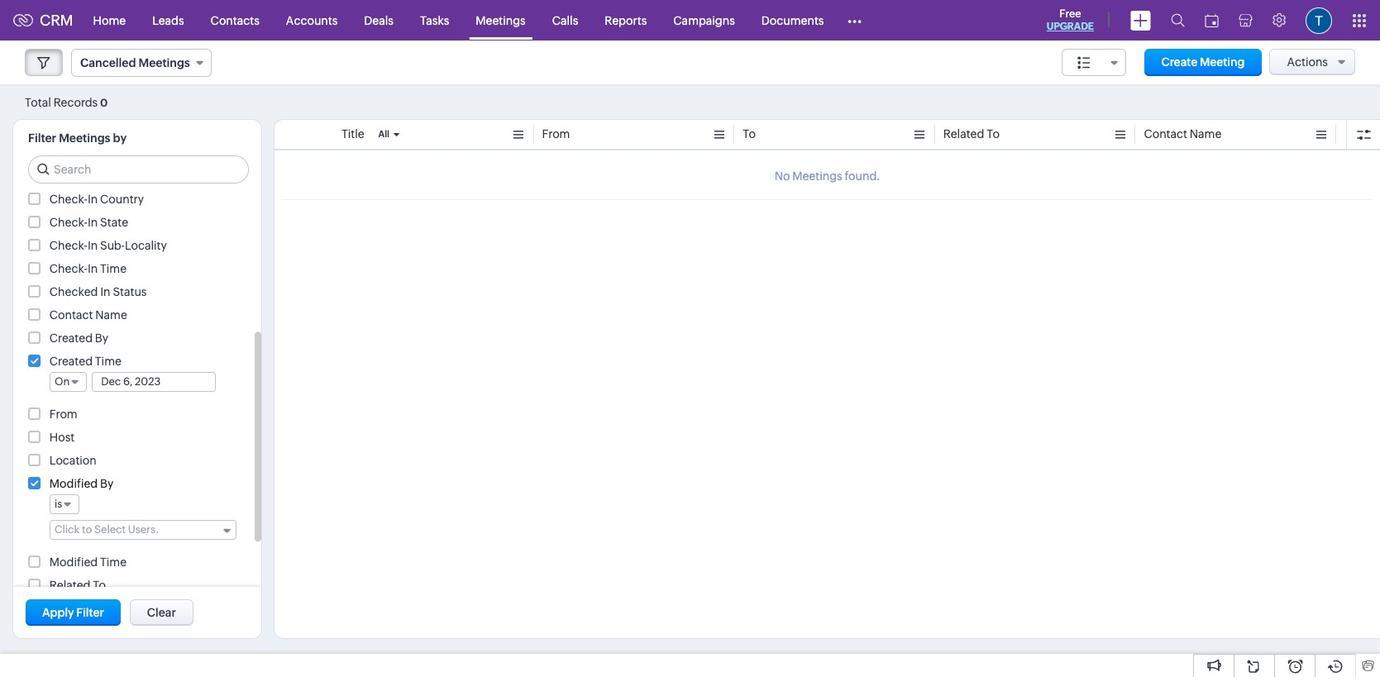 Task type: vqa. For each thing, say whether or not it's contained in the screenshot.
top By
yes



Task type: locate. For each thing, give the bounding box(es) containing it.
home
[[93, 14, 126, 27]]

state
[[100, 216, 128, 229]]

None field
[[1062, 49, 1126, 76]]

0 horizontal spatial from
[[50, 408, 78, 421]]

reports link
[[592, 0, 660, 40]]

in for time
[[88, 262, 98, 275]]

cancelled
[[80, 56, 136, 69]]

filter down total
[[28, 132, 56, 145]]

1 vertical spatial contact
[[50, 309, 93, 322]]

0 vertical spatial name
[[1190, 127, 1222, 141]]

create meeting button
[[1145, 49, 1262, 76]]

by up click to select users.
[[100, 477, 114, 491]]

On field
[[50, 372, 87, 392]]

related
[[944, 127, 985, 141], [50, 579, 91, 592]]

modified
[[50, 477, 98, 491], [50, 556, 98, 569]]

1 vertical spatial by
[[100, 477, 114, 491]]

modified up is field
[[50, 477, 98, 491]]

1 horizontal spatial filter
[[76, 606, 104, 620]]

Click to Select Users. field
[[50, 520, 237, 540]]

0
[[100, 96, 108, 109]]

profile image
[[1306, 7, 1333, 34]]

create menu image
[[1131, 10, 1152, 30]]

in left the state
[[88, 216, 98, 229]]

campaigns
[[674, 14, 735, 27]]

1 vertical spatial from
[[50, 408, 78, 421]]

2 horizontal spatial meetings
[[476, 14, 526, 27]]

contact
[[1144, 127, 1188, 141], [50, 309, 93, 322]]

0 vertical spatial modified
[[50, 477, 98, 491]]

0 vertical spatial created
[[50, 332, 93, 345]]

created for created time
[[50, 355, 93, 368]]

0 horizontal spatial name
[[95, 309, 127, 322]]

1 vertical spatial created
[[50, 355, 93, 368]]

meetings for filter meetings by
[[59, 132, 110, 145]]

apply
[[42, 606, 74, 620]]

select
[[94, 524, 126, 536]]

1 vertical spatial related
[[50, 579, 91, 592]]

2 check- from the top
[[50, 216, 88, 229]]

1 horizontal spatial meetings
[[139, 56, 190, 69]]

check- down the check-in country
[[50, 216, 88, 229]]

by for created by
[[95, 332, 108, 345]]

0 horizontal spatial meetings
[[59, 132, 110, 145]]

2 created from the top
[[50, 355, 93, 368]]

name down create meeting button
[[1190, 127, 1222, 141]]

3 check- from the top
[[50, 239, 88, 252]]

meetings inside field
[[139, 56, 190, 69]]

contact name
[[1144, 127, 1222, 141], [50, 309, 127, 322]]

cancelled meetings
[[80, 56, 190, 69]]

time
[[100, 262, 127, 275], [95, 355, 121, 368], [100, 556, 127, 569]]

locality
[[125, 239, 167, 252]]

time down sub-
[[100, 262, 127, 275]]

0 vertical spatial related
[[944, 127, 985, 141]]

1 vertical spatial related to
[[50, 579, 106, 592]]

0 vertical spatial from
[[542, 127, 570, 141]]

calls
[[552, 14, 578, 27]]

1 created from the top
[[50, 332, 93, 345]]

meetings
[[476, 14, 526, 27], [139, 56, 190, 69], [59, 132, 110, 145]]

Search text field
[[29, 156, 248, 183]]

time down created by
[[95, 355, 121, 368]]

2 vertical spatial meetings
[[59, 132, 110, 145]]

1 vertical spatial modified
[[50, 556, 98, 569]]

0 vertical spatial filter
[[28, 132, 56, 145]]

in left sub-
[[88, 239, 98, 252]]

meetings left the calls link
[[476, 14, 526, 27]]

modified down the click
[[50, 556, 98, 569]]

documents link
[[749, 0, 838, 40]]

meetings left the 'by'
[[59, 132, 110, 145]]

check-
[[50, 193, 88, 206], [50, 216, 88, 229], [50, 239, 88, 252], [50, 262, 88, 275]]

filter
[[28, 132, 56, 145], [76, 606, 104, 620]]

title
[[342, 127, 365, 141]]

deals link
[[351, 0, 407, 40]]

search element
[[1161, 0, 1195, 41]]

click to select users.
[[55, 524, 159, 536]]

0 horizontal spatial filter
[[28, 132, 56, 145]]

in for state
[[88, 216, 98, 229]]

create menu element
[[1121, 0, 1161, 40]]

1 horizontal spatial related
[[944, 127, 985, 141]]

created
[[50, 332, 93, 345], [50, 355, 93, 368]]

0 vertical spatial related to
[[944, 127, 1000, 141]]

filter right apply
[[76, 606, 104, 620]]

check-in time
[[50, 262, 127, 275]]

total
[[25, 96, 51, 109]]

by
[[95, 332, 108, 345], [100, 477, 114, 491]]

4 check- from the top
[[50, 262, 88, 275]]

meetings down leads
[[139, 56, 190, 69]]

location
[[50, 454, 97, 467]]

checked in status
[[50, 285, 147, 299]]

0 vertical spatial by
[[95, 332, 108, 345]]

check- up 'check-in time' on the left top of page
[[50, 239, 88, 252]]

in left status
[[100, 285, 110, 299]]

filter meetings by
[[28, 132, 127, 145]]

1 vertical spatial filter
[[76, 606, 104, 620]]

time down select
[[100, 556, 127, 569]]

2 vertical spatial time
[[100, 556, 127, 569]]

contact name down the create
[[1144, 127, 1222, 141]]

created for created by
[[50, 332, 93, 345]]

is field
[[50, 495, 80, 515]]

1 vertical spatial name
[[95, 309, 127, 322]]

created up created time
[[50, 332, 93, 345]]

host
[[50, 431, 75, 444]]

0 horizontal spatial contact name
[[50, 309, 127, 322]]

2 horizontal spatial to
[[987, 127, 1000, 141]]

name down "checked in status"
[[95, 309, 127, 322]]

in
[[88, 193, 98, 206], [88, 216, 98, 229], [88, 239, 98, 252], [88, 262, 98, 275], [100, 285, 110, 299]]

from
[[542, 127, 570, 141], [50, 408, 78, 421]]

Other Modules field
[[838, 7, 873, 34]]

1 modified from the top
[[50, 477, 98, 491]]

to
[[743, 127, 756, 141], [987, 127, 1000, 141], [93, 579, 106, 592]]

in up check-in state
[[88, 193, 98, 206]]

1 vertical spatial meetings
[[139, 56, 190, 69]]

by for modified by
[[100, 477, 114, 491]]

contact name up created by
[[50, 309, 127, 322]]

name
[[1190, 127, 1222, 141], [95, 309, 127, 322]]

1 check- from the top
[[50, 193, 88, 206]]

1 horizontal spatial contact name
[[1144, 127, 1222, 141]]

accounts
[[286, 14, 338, 27]]

contact down the create
[[1144, 127, 1188, 141]]

upgrade
[[1047, 21, 1094, 32]]

modified for modified by
[[50, 477, 98, 491]]

by up created time
[[95, 332, 108, 345]]

MMM D, YYYY text field
[[93, 373, 215, 391]]

check- up check-in state
[[50, 193, 88, 206]]

in up "checked in status"
[[88, 262, 98, 275]]

0 horizontal spatial related to
[[50, 579, 106, 592]]

in for country
[[88, 193, 98, 206]]

filter inside button
[[76, 606, 104, 620]]

2 modified from the top
[[50, 556, 98, 569]]

check-in country
[[50, 193, 144, 206]]

contacts link
[[197, 0, 273, 40]]

0 vertical spatial contact
[[1144, 127, 1188, 141]]

0 horizontal spatial related
[[50, 579, 91, 592]]

1 vertical spatial time
[[95, 355, 121, 368]]

check- for check-in country
[[50, 193, 88, 206]]

documents
[[762, 14, 824, 27]]

click
[[55, 524, 80, 536]]

1 horizontal spatial name
[[1190, 127, 1222, 141]]

size image
[[1078, 55, 1091, 70]]

contact down the checked
[[50, 309, 93, 322]]

created up 'on' field
[[50, 355, 93, 368]]

related to
[[944, 127, 1000, 141], [50, 579, 106, 592]]

1 horizontal spatial contact
[[1144, 127, 1188, 141]]

check- up the checked
[[50, 262, 88, 275]]

check- for check-in state
[[50, 216, 88, 229]]



Task type: describe. For each thing, give the bounding box(es) containing it.
on
[[55, 376, 70, 388]]

create
[[1162, 55, 1198, 69]]

modified by
[[50, 477, 114, 491]]

0 horizontal spatial contact
[[50, 309, 93, 322]]

accounts link
[[273, 0, 351, 40]]

crm
[[40, 12, 73, 29]]

1 horizontal spatial to
[[743, 127, 756, 141]]

contacts
[[211, 14, 260, 27]]

1 horizontal spatial related to
[[944, 127, 1000, 141]]

in for sub-
[[88, 239, 98, 252]]

leads link
[[139, 0, 197, 40]]

home link
[[80, 0, 139, 40]]

calendar image
[[1205, 14, 1219, 27]]

meetings for cancelled meetings
[[139, 56, 190, 69]]

time for created time
[[95, 355, 121, 368]]

deals
[[364, 14, 394, 27]]

0 vertical spatial time
[[100, 262, 127, 275]]

check- for check-in time
[[50, 262, 88, 275]]

free
[[1060, 7, 1082, 20]]

time for modified time
[[100, 556, 127, 569]]

campaigns link
[[660, 0, 749, 40]]

country
[[100, 193, 144, 206]]

tasks link
[[407, 0, 463, 40]]

0 vertical spatial contact name
[[1144, 127, 1222, 141]]

check- for check-in sub-locality
[[50, 239, 88, 252]]

created time
[[50, 355, 121, 368]]

apply filter button
[[26, 600, 121, 626]]

apply filter
[[42, 606, 104, 620]]

meeting
[[1200, 55, 1246, 69]]

records
[[53, 96, 98, 109]]

check-in sub-locality
[[50, 239, 167, 252]]

Cancelled Meetings field
[[71, 49, 212, 77]]

search image
[[1171, 13, 1185, 27]]

checked
[[50, 285, 98, 299]]

1 vertical spatial contact name
[[50, 309, 127, 322]]

status
[[113, 285, 147, 299]]

to
[[82, 524, 92, 536]]

1 horizontal spatial from
[[542, 127, 570, 141]]

free upgrade
[[1047, 7, 1094, 32]]

0 horizontal spatial to
[[93, 579, 106, 592]]

all
[[378, 129, 390, 139]]

in for status
[[100, 285, 110, 299]]

meetings link
[[463, 0, 539, 40]]

modified time
[[50, 556, 127, 569]]

sub-
[[100, 239, 125, 252]]

profile element
[[1296, 0, 1343, 40]]

leads
[[152, 14, 184, 27]]

clear
[[147, 606, 176, 620]]

modified for modified time
[[50, 556, 98, 569]]

users.
[[128, 524, 159, 536]]

create meeting
[[1162, 55, 1246, 69]]

actions
[[1288, 55, 1329, 69]]

0 vertical spatial meetings
[[476, 14, 526, 27]]

total records 0
[[25, 96, 108, 109]]

reports
[[605, 14, 647, 27]]

crm link
[[13, 12, 73, 29]]

calls link
[[539, 0, 592, 40]]

created by
[[50, 332, 108, 345]]

is
[[55, 498, 62, 510]]

by
[[113, 132, 127, 145]]

check-in state
[[50, 216, 128, 229]]

tasks
[[420, 14, 449, 27]]



